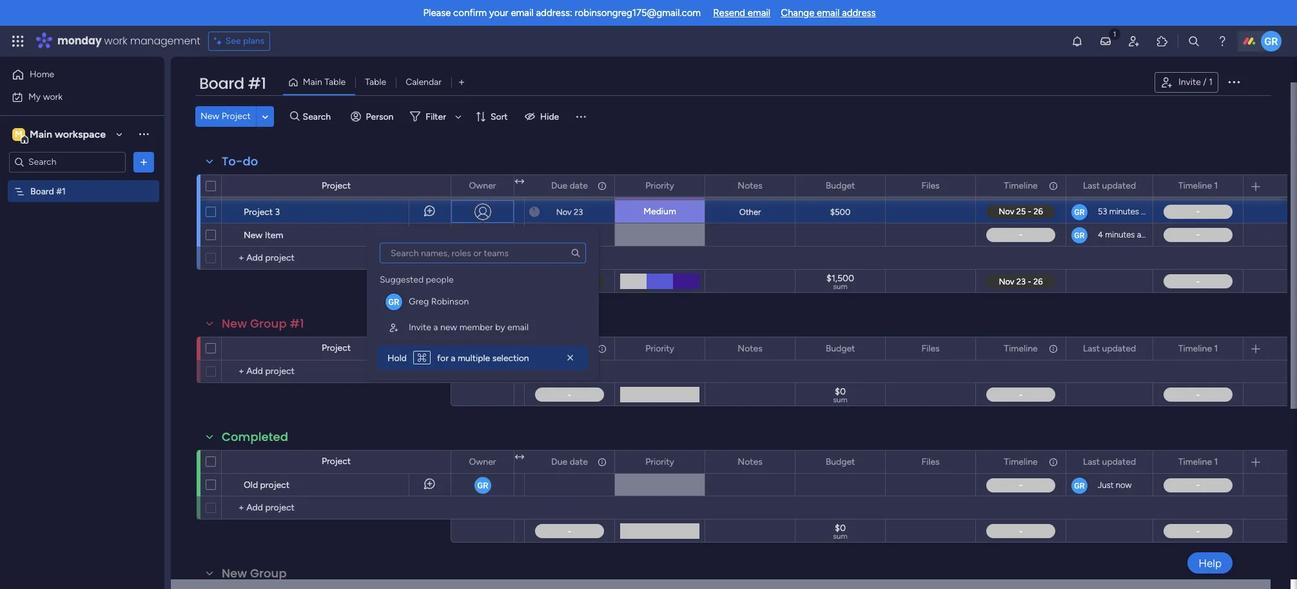 Task type: describe. For each thing, give the bounding box(es) containing it.
hold
[[388, 353, 409, 364]]

main table button
[[283, 72, 355, 93]]

Search in workspace field
[[27, 155, 108, 170]]

meeting
[[723, 185, 754, 195]]

1 notes field from the top
[[735, 179, 766, 193]]

main table
[[303, 77, 346, 88]]

1 image
[[1109, 26, 1121, 41]]

invite for invite a new member by email
[[409, 322, 431, 333]]

multiple
[[458, 353, 490, 364]]

23
[[574, 207, 583, 217]]

1 owner field from the top
[[466, 179, 499, 193]]

board inside field
[[199, 73, 244, 94]]

nov 23
[[556, 207, 583, 217]]

medium
[[644, 206, 676, 217]]

nov 22
[[556, 185, 583, 194]]

2 table from the left
[[365, 77, 386, 88]]

timeline 1 for 1st timeline 1 field from the bottom
[[1178, 457, 1218, 468]]

/
[[1203, 77, 1207, 88]]

invite a new member by email
[[409, 322, 529, 333]]

project inside button
[[222, 111, 251, 122]]

2 + add project text field from the top
[[228, 501, 445, 516]]

resend email
[[713, 7, 771, 19]]

notes for third notes field from the bottom of the page
[[738, 180, 763, 191]]

meeting notes
[[723, 185, 777, 195]]

main for main table
[[303, 77, 322, 88]]

new project
[[201, 111, 251, 122]]

Search field
[[300, 108, 338, 126]]

files for first the files field from the top
[[922, 180, 940, 191]]

minutes for 52
[[1110, 184, 1139, 194]]

hide
[[540, 111, 559, 122]]

address
[[842, 7, 876, 19]]

m
[[15, 129, 23, 140]]

ago for 4 minutes ago
[[1137, 230, 1151, 240]]

person
[[366, 111, 394, 122]]

menu image
[[575, 110, 588, 123]]

Completed field
[[219, 429, 291, 446]]

inbox image
[[1099, 35, 1112, 48]]

timeline 1 for first timeline 1 field from the top of the page
[[1178, 180, 1218, 191]]

greg robinson
[[409, 297, 469, 308]]

New Group #1 field
[[219, 316, 307, 333]]

workspace options image
[[137, 128, 150, 141]]

ago for 52 minutes ago
[[1141, 184, 1155, 194]]

close image
[[564, 352, 577, 365]]

v2 done deadline image
[[529, 183, 540, 196]]

work for my
[[43, 91, 63, 102]]

invite / 1 button
[[1155, 72, 1219, 93]]

angle down image
[[262, 112, 268, 122]]

owner for third owner field from the bottom
[[469, 180, 496, 191]]

2 budget from the top
[[826, 343, 855, 354]]

v2 expand column image
[[515, 453, 524, 464]]

$1,500
[[827, 273, 854, 284]]

see
[[225, 35, 241, 46]]

project
[[260, 480, 289, 491]]

main workspace
[[30, 128, 106, 140]]

suggested people
[[380, 275, 454, 286]]

3 budget field from the top
[[823, 456, 858, 470]]

table button
[[355, 72, 396, 93]]

help button
[[1188, 553, 1233, 575]]

1 table from the left
[[324, 77, 346, 88]]

owner for second owner field from the bottom
[[469, 343, 496, 354]]

53 minutes ago
[[1098, 207, 1155, 217]]

last for third last updated field from the top of the page
[[1083, 457, 1100, 468]]

nov for nov 21
[[557, 231, 572, 240]]

$500
[[830, 207, 851, 217]]

address:
[[536, 7, 572, 19]]

tree grid inside list box
[[380, 269, 586, 341]]

3 timeline 1 field from the top
[[1175, 456, 1221, 470]]

dapulse checkmark sign image
[[990, 182, 997, 198]]

please
[[423, 7, 451, 19]]

email right change
[[817, 7, 840, 19]]

people
[[426, 275, 454, 286]]

minutes for 53
[[1109, 207, 1139, 217]]

group for new group
[[250, 566, 287, 582]]

53
[[1098, 207, 1107, 217]]

arrow down image
[[451, 109, 466, 124]]

Search for content search field
[[380, 243, 586, 264]]

item
[[265, 230, 283, 241]]

3
[[275, 207, 280, 218]]

column information image for third "due date" field from the top of the page
[[597, 457, 607, 468]]

column information image for 2nd timeline field from the bottom
[[1048, 344, 1059, 354]]

workspace selection element
[[12, 127, 108, 143]]

see plans
[[225, 35, 264, 46]]

1 priority field from the top
[[642, 179, 678, 193]]

3 notes field from the top
[[735, 456, 766, 470]]

change email address link
[[781, 7, 876, 19]]

22
[[574, 185, 583, 194]]

just
[[1098, 481, 1114, 491]]

help image
[[1216, 35, 1229, 48]]

greg
[[409, 297, 429, 308]]

for
[[437, 353, 449, 364]]

notes for second notes field
[[738, 343, 763, 354]]

see plans button
[[208, 32, 270, 51]]

column information image for timeline
[[1048, 181, 1059, 191]]

2
[[275, 184, 280, 195]]

+ Add project text field
[[228, 364, 445, 380]]

group for new group #1
[[250, 316, 287, 332]]

robinsongreg175@gmail.com
[[575, 7, 701, 19]]

21
[[574, 231, 583, 240]]

workspace
[[55, 128, 106, 140]]

minutes for 4
[[1105, 230, 1135, 240]]

nov 21
[[557, 231, 583, 240]]

confirm
[[453, 7, 487, 19]]

completed
[[222, 429, 288, 446]]

1 + add project text field from the top
[[228, 251, 445, 266]]

old
[[244, 480, 258, 491]]

new project button
[[195, 106, 256, 127]]

timeline field for to-do
[[1001, 179, 1041, 193]]

your
[[489, 7, 509, 19]]

3 priority field from the top
[[642, 456, 678, 470]]

to-
[[222, 153, 243, 170]]

email right resend
[[748, 7, 771, 19]]

do
[[243, 153, 258, 170]]

new item
[[244, 230, 283, 241]]

my work
[[28, 91, 63, 102]]

2 last updated field from the top
[[1080, 342, 1139, 356]]

add view image
[[459, 78, 464, 87]]

timeline field for completed
[[1001, 456, 1041, 470]]

home button
[[8, 64, 139, 85]]

2 timeline 1 field from the top
[[1175, 342, 1221, 356]]

filter button
[[405, 106, 466, 127]]

new group #1
[[222, 316, 304, 332]]

by
[[495, 322, 505, 333]]

priority for 1st priority field from the top
[[646, 180, 674, 191]]

other
[[739, 208, 761, 217]]

hide button
[[519, 106, 567, 127]]

updated for third last updated field from the bottom
[[1102, 180, 1136, 191]]

3 owner field from the top
[[466, 456, 499, 470]]

1 due date field from the top
[[548, 179, 591, 193]]

last for second last updated field from the bottom
[[1083, 343, 1100, 354]]

files for 3rd the files field from the top
[[922, 457, 940, 468]]

sort button
[[470, 106, 516, 127]]

$1,000
[[827, 185, 854, 194]]

2 budget field from the top
[[823, 342, 858, 356]]



Task type: vqa. For each thing, say whether or not it's contained in the screenshot.
MANAGE
no



Task type: locate. For each thing, give the bounding box(es) containing it.
2 vertical spatial #1
[[290, 316, 304, 332]]

3 files field from the top
[[918, 456, 943, 470]]

0 vertical spatial v2 expand column image
[[515, 177, 524, 188]]

52 minutes ago
[[1098, 184, 1155, 194]]

main right workspace icon
[[30, 128, 52, 140]]

To-do field
[[219, 153, 261, 170]]

v2 expand column image up 'selection'
[[515, 339, 524, 350]]

0 vertical spatial nov
[[556, 185, 572, 194]]

timeline
[[1004, 180, 1038, 191], [1178, 180, 1212, 191], [1004, 343, 1038, 354], [1178, 343, 1212, 354], [1004, 457, 1038, 468], [1178, 457, 1212, 468]]

0 vertical spatial priority field
[[642, 179, 678, 193]]

alert inside dialog
[[377, 346, 589, 371]]

options image
[[1226, 74, 1242, 89]]

2 vertical spatial nov
[[557, 231, 572, 240]]

0 vertical spatial a
[[434, 322, 438, 333]]

invite for invite / 1
[[1179, 77, 1201, 88]]

search everything image
[[1188, 35, 1201, 48]]

just now
[[1098, 481, 1132, 491]]

to-do
[[222, 153, 258, 170]]

ago down 53 minutes ago
[[1137, 230, 1151, 240]]

0 vertical spatial last updated field
[[1080, 179, 1139, 193]]

1 vertical spatial timeline 1 field
[[1175, 342, 1221, 356]]

[object object] element
[[380, 290, 586, 315], [380, 315, 586, 341]]

#1 inside field
[[248, 73, 266, 94]]

resend
[[713, 7, 745, 19]]

1 timeline 1 field from the top
[[1175, 179, 1221, 193]]

2 files field from the top
[[918, 342, 943, 356]]

1 vertical spatial invite
[[409, 322, 431, 333]]

1 vertical spatial timeline 1
[[1178, 343, 1218, 354]]

1 v2 expand column image from the top
[[515, 177, 524, 188]]

1 vertical spatial timeline field
[[1001, 342, 1041, 356]]

1 horizontal spatial table
[[365, 77, 386, 88]]

2 vertical spatial budget field
[[823, 456, 858, 470]]

0 vertical spatial due date
[[551, 180, 588, 191]]

0 vertical spatial date
[[570, 180, 588, 191]]

1 vertical spatial ago
[[1141, 207, 1155, 217]]

0 vertical spatial timeline 1
[[1178, 180, 1218, 191]]

1 horizontal spatial a
[[451, 353, 456, 364]]

due
[[551, 180, 568, 191], [551, 343, 568, 354], [551, 457, 568, 468]]

work right monday
[[104, 34, 127, 48]]

1 vertical spatial budget
[[826, 343, 855, 354]]

column information image right "22"
[[597, 181, 607, 191]]

3 last updated from the top
[[1083, 457, 1136, 468]]

3 due from the top
[[551, 457, 568, 468]]

0 vertical spatial minutes
[[1110, 184, 1139, 194]]

2 group from the top
[[250, 566, 287, 582]]

invite down the greg
[[409, 322, 431, 333]]

$0 sum
[[833, 387, 848, 405], [833, 524, 848, 542]]

0 horizontal spatial main
[[30, 128, 52, 140]]

3 owner from the top
[[469, 457, 496, 468]]

3 last from the top
[[1083, 457, 1100, 468]]

resend email link
[[713, 7, 771, 19]]

email right 'your'
[[511, 7, 534, 19]]

2 due date field from the top
[[548, 342, 591, 356]]

files for 2nd the files field from the bottom
[[922, 343, 940, 354]]

Timeline field
[[1001, 179, 1041, 193], [1001, 342, 1041, 356], [1001, 456, 1041, 470]]

1 updated from the top
[[1102, 180, 1136, 191]]

[object object] element containing greg robinson
[[380, 290, 586, 315]]

minutes
[[1110, 184, 1139, 194], [1109, 207, 1139, 217], [1105, 230, 1135, 240]]

my
[[28, 91, 41, 102]]

work
[[104, 34, 127, 48], [43, 91, 63, 102]]

1 due date from the top
[[551, 180, 588, 191]]

calendar button
[[396, 72, 451, 93]]

date for third "due date" field from the top of the page
[[570, 457, 588, 468]]

invite / 1
[[1179, 77, 1213, 88]]

new inside button
[[201, 111, 219, 122]]

please confirm your email address: robinsongreg175@gmail.com
[[423, 7, 701, 19]]

due left "22"
[[551, 180, 568, 191]]

0 horizontal spatial board #1
[[30, 186, 66, 197]]

[object object] element containing invite a new member by email
[[380, 315, 586, 341]]

1 group from the top
[[250, 316, 287, 332]]

1 last updated field from the top
[[1080, 179, 1139, 193]]

last
[[1083, 180, 1100, 191], [1083, 343, 1100, 354], [1083, 457, 1100, 468]]

new for new group
[[222, 566, 247, 582]]

board #1
[[199, 73, 266, 94], [30, 186, 66, 197]]

1 $0 sum from the top
[[833, 387, 848, 405]]

0 vertical spatial priority
[[646, 180, 674, 191]]

#1 down search in workspace field
[[56, 186, 66, 197]]

email right by
[[507, 322, 529, 333]]

apps image
[[1156, 35, 1169, 48]]

1 vertical spatial owner
[[469, 343, 496, 354]]

due for second "due date" field
[[551, 343, 568, 354]]

due for third "due date" field from the top of the page
[[551, 457, 568, 468]]

0 vertical spatial group
[[250, 316, 287, 332]]

invite members image
[[1128, 35, 1141, 48]]

column information image
[[597, 344, 607, 354], [1048, 344, 1059, 354], [597, 457, 607, 468], [1048, 457, 1059, 468]]

0 vertical spatial main
[[303, 77, 322, 88]]

2 priority from the top
[[646, 343, 674, 354]]

1 vertical spatial files
[[922, 343, 940, 354]]

date for third "due date" field from the bottom
[[570, 180, 588, 191]]

last updated for second last updated field from the bottom
[[1083, 343, 1136, 354]]

date
[[570, 180, 588, 191], [570, 343, 588, 354], [570, 457, 588, 468]]

1 inside button
[[1209, 77, 1213, 88]]

due date up the nov 23
[[551, 180, 588, 191]]

1 priority from the top
[[646, 180, 674, 191]]

0 horizontal spatial #1
[[56, 186, 66, 197]]

owner
[[469, 180, 496, 191], [469, 343, 496, 354], [469, 457, 496, 468]]

monday
[[57, 34, 102, 48]]

last for third last updated field from the bottom
[[1083, 180, 1100, 191]]

4 minutes ago
[[1098, 230, 1151, 240]]

robinson
[[431, 297, 469, 308]]

main for main workspace
[[30, 128, 52, 140]]

0 vertical spatial timeline 1 field
[[1175, 179, 1221, 193]]

management
[[130, 34, 200, 48]]

1 last updated from the top
[[1083, 180, 1136, 191]]

1 vertical spatial due date
[[551, 343, 588, 354]]

nov for nov 23
[[556, 207, 572, 217]]

2 vertical spatial last updated
[[1083, 457, 1136, 468]]

3 due date field from the top
[[548, 456, 591, 470]]

1 last from the top
[[1083, 180, 1100, 191]]

board #1 up new project
[[199, 73, 266, 94]]

member
[[460, 322, 493, 333]]

Board #1 field
[[196, 73, 269, 95]]

2 updated from the top
[[1102, 343, 1136, 354]]

2 vertical spatial files
[[922, 457, 940, 468]]

column information image left 52
[[1048, 181, 1059, 191]]

a
[[434, 322, 438, 333], [451, 353, 456, 364]]

3 timeline field from the top
[[1001, 456, 1041, 470]]

v2 search image
[[290, 109, 300, 124]]

1 horizontal spatial board #1
[[199, 73, 266, 94]]

1 vertical spatial $0 sum
[[833, 524, 848, 542]]

3 updated from the top
[[1102, 457, 1136, 468]]

due right v2 expand column image
[[551, 457, 568, 468]]

1 date from the top
[[570, 180, 588, 191]]

1 vertical spatial main
[[30, 128, 52, 140]]

greg robinson image
[[1261, 31, 1282, 52]]

due date right 'selection'
[[551, 343, 588, 354]]

0 horizontal spatial a
[[434, 322, 438, 333]]

due right 'selection'
[[551, 343, 568, 354]]

0 vertical spatial #1
[[248, 73, 266, 94]]

priority for second priority field from the top
[[646, 343, 674, 354]]

timeline 1
[[1178, 180, 1218, 191], [1178, 343, 1218, 354], [1178, 457, 1218, 468]]

board inside list box
[[30, 186, 54, 197]]

notes
[[756, 185, 777, 195]]

1 vertical spatial board #1
[[30, 186, 66, 197]]

3 priority from the top
[[646, 457, 674, 468]]

3 date from the top
[[570, 457, 588, 468]]

search image
[[571, 248, 581, 259]]

ago for 53 minutes ago
[[1141, 207, 1155, 217]]

notes for third notes field from the top of the page
[[738, 457, 763, 468]]

project 3
[[244, 207, 280, 218]]

0 vertical spatial files field
[[918, 179, 943, 193]]

2 vertical spatial files field
[[918, 456, 943, 470]]

0 vertical spatial due
[[551, 180, 568, 191]]

updated for third last updated field from the top of the page
[[1102, 457, 1136, 468]]

1 files field from the top
[[918, 179, 943, 193]]

2 priority field from the top
[[642, 342, 678, 356]]

v2 expand column image
[[515, 177, 524, 188], [515, 339, 524, 350]]

help
[[1199, 557, 1222, 570]]

email inside [object object] element
[[507, 322, 529, 333]]

work inside my work button
[[43, 91, 63, 102]]

3 files from the top
[[922, 457, 940, 468]]

new for new group #1
[[222, 316, 247, 332]]

new inside field
[[222, 316, 247, 332]]

3 budget from the top
[[826, 457, 855, 468]]

2 vertical spatial due
[[551, 457, 568, 468]]

board #1 inside field
[[199, 73, 266, 94]]

New Group field
[[219, 566, 290, 583]]

select product image
[[12, 35, 25, 48]]

1 vertical spatial last
[[1083, 343, 1100, 354]]

1 [object object] element from the top
[[380, 290, 586, 315]]

1 notes from the top
[[738, 180, 763, 191]]

last updated for third last updated field from the bottom
[[1083, 180, 1136, 191]]

Files field
[[918, 179, 943, 193], [918, 342, 943, 356], [918, 456, 943, 470]]

2 timeline 1 from the top
[[1178, 343, 1218, 354]]

1 vertical spatial minutes
[[1109, 207, 1139, 217]]

1 horizontal spatial main
[[303, 77, 322, 88]]

Due date field
[[548, 179, 591, 193], [548, 342, 591, 356], [548, 456, 591, 470]]

board #1 list box
[[0, 178, 164, 377]]

1 vertical spatial sum
[[833, 396, 848, 405]]

1 vertical spatial notes
[[738, 343, 763, 354]]

column information image
[[597, 181, 607, 191], [1048, 181, 1059, 191]]

invite inside button
[[1179, 77, 1201, 88]]

3 last updated field from the top
[[1080, 456, 1139, 470]]

new inside field
[[222, 566, 247, 582]]

tree grid
[[380, 269, 586, 341]]

dialog
[[367, 228, 599, 381]]

#1 up + add project text box
[[290, 316, 304, 332]]

1 vertical spatial updated
[[1102, 343, 1136, 354]]

1
[[1209, 77, 1213, 88], [1214, 180, 1218, 191], [1214, 343, 1218, 354], [1214, 457, 1218, 468]]

2 [object object] element from the top
[[380, 315, 586, 341]]

dialog containing suggested people
[[367, 228, 599, 381]]

v2 expand column image left v2 done deadline icon
[[515, 177, 524, 188]]

owner field down the member
[[466, 342, 499, 356]]

1 column information image from the left
[[597, 181, 607, 191]]

0 vertical spatial $0 sum
[[833, 387, 848, 405]]

[object object] element up for a multiple selection
[[380, 315, 586, 341]]

nov left 23
[[556, 207, 572, 217]]

group
[[250, 316, 287, 332], [250, 566, 287, 582]]

list box containing suggested people
[[377, 243, 589, 341]]

1 vertical spatial v2 expand column image
[[515, 339, 524, 350]]

$1,500 sum
[[827, 273, 854, 291]]

invite left /
[[1179, 77, 1201, 88]]

2 vertical spatial priority field
[[642, 456, 678, 470]]

option
[[0, 180, 164, 182]]

2 vertical spatial updated
[[1102, 457, 1136, 468]]

2 vertical spatial date
[[570, 457, 588, 468]]

3 due date from the top
[[551, 457, 588, 468]]

0 vertical spatial board
[[199, 73, 244, 94]]

column information image for completed's timeline field
[[1048, 457, 1059, 468]]

plans
[[243, 35, 264, 46]]

2 vertical spatial due date
[[551, 457, 588, 468]]

a inside [object object] element
[[434, 322, 438, 333]]

2 vertical spatial minutes
[[1105, 230, 1135, 240]]

1 vertical spatial work
[[43, 91, 63, 102]]

1 horizontal spatial work
[[104, 34, 127, 48]]

minutes right 52
[[1110, 184, 1139, 194]]

Budget field
[[823, 179, 858, 193], [823, 342, 858, 356], [823, 456, 858, 470]]

2 $0 from the top
[[835, 524, 846, 535]]

#1 inside list box
[[56, 186, 66, 197]]

None search field
[[380, 243, 586, 264]]

2 owner from the top
[[469, 343, 496, 354]]

updated for second last updated field from the bottom
[[1102, 343, 1136, 354]]

sum inside the $1,500 sum
[[833, 282, 848, 291]]

2 vertical spatial timeline field
[[1001, 456, 1041, 470]]

1 vertical spatial + add project text field
[[228, 501, 445, 516]]

timeline 1 for 2nd timeline 1 field from the bottom
[[1178, 343, 1218, 354]]

column information image for due date
[[597, 181, 607, 191]]

old project
[[244, 480, 289, 491]]

3 notes from the top
[[738, 457, 763, 468]]

ago down 52 minutes ago
[[1141, 207, 1155, 217]]

1 vertical spatial #1
[[56, 186, 66, 197]]

1 vertical spatial a
[[451, 353, 456, 364]]

tree grid containing suggested people
[[380, 269, 586, 341]]

2 vertical spatial priority
[[646, 457, 674, 468]]

Timeline 1 field
[[1175, 179, 1221, 193], [1175, 342, 1221, 356], [1175, 456, 1221, 470]]

#1 inside field
[[290, 316, 304, 332]]

1 timeline 1 from the top
[[1178, 180, 1218, 191]]

new
[[440, 322, 457, 333]]

board #1 inside list box
[[30, 186, 66, 197]]

Priority field
[[642, 179, 678, 193], [642, 342, 678, 356], [642, 456, 678, 470]]

3 timeline 1 from the top
[[1178, 457, 1218, 468]]

change email address
[[781, 7, 876, 19]]

2 notes from the top
[[738, 343, 763, 354]]

2 vertical spatial budget
[[826, 457, 855, 468]]

now
[[1116, 481, 1132, 491]]

owner down the member
[[469, 343, 496, 354]]

0 horizontal spatial table
[[324, 77, 346, 88]]

3 sum from the top
[[833, 533, 848, 542]]

1 budget from the top
[[826, 180, 855, 191]]

owner field left v2 expand column image
[[466, 456, 499, 470]]

1 vertical spatial priority field
[[642, 342, 678, 356]]

project
[[222, 111, 251, 122], [322, 181, 351, 192], [244, 184, 273, 195], [244, 207, 273, 218], [322, 343, 351, 354], [322, 457, 351, 467]]

main inside workspace selection element
[[30, 128, 52, 140]]

owner for first owner field from the bottom of the page
[[469, 457, 496, 468]]

group inside new group field
[[250, 566, 287, 582]]

2 vertical spatial ago
[[1137, 230, 1151, 240]]

+ Add project text field
[[228, 251, 445, 266], [228, 501, 445, 516]]

nov left 21 in the left of the page
[[557, 231, 572, 240]]

last updated
[[1083, 180, 1136, 191], [1083, 343, 1136, 354], [1083, 457, 1136, 468]]

2 notes field from the top
[[735, 342, 766, 356]]

1 $0 from the top
[[835, 387, 846, 398]]

1 vertical spatial notes field
[[735, 342, 766, 356]]

owner left v2 expand column image
[[469, 457, 496, 468]]

1 vertical spatial last updated
[[1083, 343, 1136, 354]]

2 vertical spatial last
[[1083, 457, 1100, 468]]

work right my
[[43, 91, 63, 102]]

due date right v2 expand column image
[[551, 457, 588, 468]]

alert
[[377, 346, 589, 371]]

last updated for third last updated field from the top of the page
[[1083, 457, 1136, 468]]

table up person popup button at the top
[[365, 77, 386, 88]]

nov for nov 22
[[556, 185, 572, 194]]

due date field up the nov 23
[[548, 179, 591, 193]]

my work button
[[8, 87, 139, 107]]

invite
[[1179, 77, 1201, 88], [409, 322, 431, 333]]

change
[[781, 7, 815, 19]]

2 due date from the top
[[551, 343, 588, 354]]

2 vertical spatial notes field
[[735, 456, 766, 470]]

owner left v2 done deadline icon
[[469, 180, 496, 191]]

2 date from the top
[[570, 343, 588, 354]]

1 vertical spatial owner field
[[466, 342, 499, 356]]

Notes field
[[735, 179, 766, 193], [735, 342, 766, 356], [735, 456, 766, 470]]

new group
[[222, 566, 287, 582]]

alert containing hold
[[377, 346, 589, 371]]

2 horizontal spatial #1
[[290, 316, 304, 332]]

sum
[[833, 282, 848, 291], [833, 396, 848, 405], [833, 533, 848, 542]]

high
[[650, 184, 670, 195]]

person button
[[345, 106, 401, 127]]

0 horizontal spatial board
[[30, 186, 54, 197]]

0 vertical spatial ago
[[1141, 184, 1155, 194]]

⌘
[[417, 353, 426, 364]]

2 due from the top
[[551, 343, 568, 354]]

board down search in workspace field
[[30, 186, 54, 197]]

4
[[1098, 230, 1103, 240]]

main inside button
[[303, 77, 322, 88]]

2 v2 expand column image from the top
[[515, 339, 524, 350]]

project 2
[[244, 184, 280, 195]]

0 vertical spatial last updated
[[1083, 180, 1136, 191]]

1 horizontal spatial column information image
[[1048, 181, 1059, 191]]

table up search field
[[324, 77, 346, 88]]

a left the new
[[434, 322, 438, 333]]

date for second "due date" field
[[570, 343, 588, 354]]

minutes right the 4
[[1105, 230, 1135, 240]]

nov left "22"
[[556, 185, 572, 194]]

a for invite
[[434, 322, 438, 333]]

2 files from the top
[[922, 343, 940, 354]]

filter
[[426, 111, 446, 122]]

1 vertical spatial due
[[551, 343, 568, 354]]

due date field right 'selection'
[[548, 342, 591, 356]]

options image
[[137, 156, 150, 169]]

1 files from the top
[[922, 180, 940, 191]]

workspace image
[[12, 127, 25, 142]]

for a multiple selection
[[435, 353, 529, 364]]

monday work management
[[57, 34, 200, 48]]

minutes right 53
[[1109, 207, 1139, 217]]

2 vertical spatial sum
[[833, 533, 848, 542]]

a for for
[[451, 353, 456, 364]]

notifications image
[[1071, 35, 1084, 48]]

home
[[30, 69, 54, 80]]

$0
[[835, 387, 846, 398], [835, 524, 846, 535]]

1 due from the top
[[551, 180, 568, 191]]

2 vertical spatial due date field
[[548, 456, 591, 470]]

2 last from the top
[[1083, 343, 1100, 354]]

a right for on the bottom of the page
[[451, 353, 456, 364]]

priority
[[646, 180, 674, 191], [646, 343, 674, 354], [646, 457, 674, 468]]

2 owner field from the top
[[466, 342, 499, 356]]

[object object] element up the member
[[380, 290, 586, 315]]

0 vertical spatial notes
[[738, 180, 763, 191]]

1 vertical spatial group
[[250, 566, 287, 582]]

0 vertical spatial last
[[1083, 180, 1100, 191]]

1 vertical spatial budget field
[[823, 342, 858, 356]]

priority for 3rd priority field from the top of the page
[[646, 457, 674, 468]]

invite inside [object object] element
[[409, 322, 431, 333]]

no file image
[[925, 204, 936, 220]]

ago up 53 minutes ago
[[1141, 184, 1155, 194]]

1 budget field from the top
[[823, 179, 858, 193]]

suggested people row
[[380, 269, 454, 287]]

nov
[[556, 185, 572, 194], [556, 207, 572, 217], [557, 231, 572, 240]]

2 last updated from the top
[[1083, 343, 1136, 354]]

board up new project
[[199, 73, 244, 94]]

Last updated field
[[1080, 179, 1139, 193], [1080, 342, 1139, 356], [1080, 456, 1139, 470]]

1 horizontal spatial #1
[[248, 73, 266, 94]]

board #1 down search in workspace field
[[30, 186, 66, 197]]

due date field right v2 expand column image
[[548, 456, 591, 470]]

new
[[201, 111, 219, 122], [244, 230, 263, 241], [222, 316, 247, 332], [222, 566, 247, 582]]

due for third "due date" field from the bottom
[[551, 180, 568, 191]]

0 vertical spatial timeline field
[[1001, 179, 1041, 193]]

2 sum from the top
[[833, 396, 848, 405]]

owner field left v2 done deadline icon
[[466, 179, 499, 193]]

2 vertical spatial notes
[[738, 457, 763, 468]]

1 vertical spatial priority
[[646, 343, 674, 354]]

0 vertical spatial invite
[[1179, 77, 1201, 88]]

1 horizontal spatial invite
[[1179, 77, 1201, 88]]

group inside new group #1 field
[[250, 316, 287, 332]]

board
[[199, 73, 244, 94], [30, 186, 54, 197]]

files
[[922, 180, 940, 191], [922, 343, 940, 354], [922, 457, 940, 468]]

1 vertical spatial due date field
[[548, 342, 591, 356]]

2 $0 sum from the top
[[833, 524, 848, 542]]

column information image for second "due date" field
[[597, 344, 607, 354]]

1 owner from the top
[[469, 180, 496, 191]]

52
[[1098, 184, 1107, 194]]

due date
[[551, 180, 588, 191], [551, 343, 588, 354], [551, 457, 588, 468]]

main up search field
[[303, 77, 322, 88]]

#1 up angle down icon on the top left of the page
[[248, 73, 266, 94]]

work for monday
[[104, 34, 127, 48]]

new for new project
[[201, 111, 219, 122]]

0 vertical spatial budget field
[[823, 179, 858, 193]]

1 timeline field from the top
[[1001, 179, 1041, 193]]

1 sum from the top
[[833, 282, 848, 291]]

0 vertical spatial + add project text field
[[228, 251, 445, 266]]

2 vertical spatial timeline 1 field
[[1175, 456, 1221, 470]]

list box
[[377, 243, 589, 341]]

selection
[[492, 353, 529, 364]]

Owner field
[[466, 179, 499, 193], [466, 342, 499, 356], [466, 456, 499, 470]]

1 vertical spatial files field
[[918, 342, 943, 356]]

2 timeline field from the top
[[1001, 342, 1041, 356]]

calendar
[[406, 77, 442, 88]]

0 vertical spatial files
[[922, 180, 940, 191]]

2 vertical spatial timeline 1
[[1178, 457, 1218, 468]]

sort
[[491, 111, 508, 122]]

new for new item
[[244, 230, 263, 241]]

1 vertical spatial date
[[570, 343, 588, 354]]

suggested
[[380, 275, 424, 286]]

2 vertical spatial last updated field
[[1080, 456, 1139, 470]]

2 column information image from the left
[[1048, 181, 1059, 191]]

1 vertical spatial nov
[[556, 207, 572, 217]]



